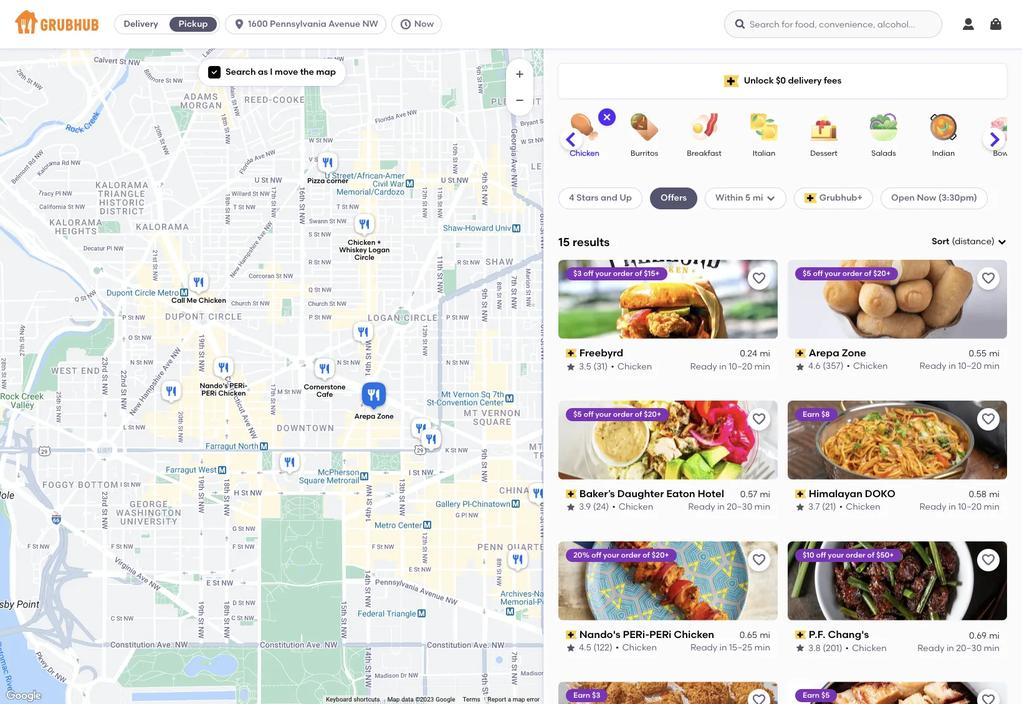 Task type: locate. For each thing, give the bounding box(es) containing it.
0 horizontal spatial nando's
[[200, 382, 228, 390]]

chicken right me
[[199, 297, 226, 305]]

(31)
[[594, 361, 608, 372]]

pizza
[[307, 177, 325, 185]]

now
[[414, 19, 434, 29], [917, 193, 936, 203]]

chicken up circle
[[348, 239, 375, 247]]

ready in 20–30 min down "0.69"
[[918, 643, 1000, 653]]

minus icon image
[[514, 94, 526, 107]]

nando's up (122)
[[579, 629, 621, 640]]

earn down 3.8
[[803, 692, 820, 700]]

0 horizontal spatial $5 off your order of $20+
[[573, 410, 661, 419]]

peri- inside the "nando's peri- peri chicken"
[[230, 382, 248, 390]]

himalayan
[[809, 488, 863, 500]]

0.65 mi
[[740, 630, 770, 641]]

svg image
[[961, 17, 976, 32], [989, 17, 1004, 32], [734, 18, 747, 31], [602, 112, 612, 122], [766, 193, 776, 203]]

chicken up ready in 15–25 min
[[674, 629, 714, 640]]

arepa zone left baker's daughter eaton hotel icon at the left bottom
[[355, 412, 394, 421]]

0 vertical spatial $20+
[[873, 269, 891, 278]]

min down "0.69 mi"
[[984, 643, 1000, 653]]

• down chang's
[[846, 643, 849, 653]]

mi right "0.69"
[[989, 630, 1000, 641]]

earn for earn $3
[[573, 692, 590, 700]]

in
[[719, 361, 727, 372], [949, 361, 956, 372], [717, 502, 725, 513], [949, 502, 956, 513], [720, 643, 727, 653], [947, 643, 954, 653]]

in for arepa zone
[[949, 361, 956, 372]]

svg image right the )
[[997, 237, 1007, 247]]

1 vertical spatial ready in 20–30 min
[[918, 643, 1000, 653]]

• chicken for himalayan doko
[[839, 502, 881, 513]]

ready in 10–20 min down the 0.58
[[920, 502, 1000, 513]]

zone inside map region
[[377, 412, 394, 421]]

himalayan doko logo image
[[788, 401, 1007, 480]]

• for himalayan doko
[[839, 502, 843, 513]]

1 horizontal spatial ready in 20–30 min
[[918, 643, 1000, 653]]

chicken down nando's peri-peri chicken
[[622, 643, 657, 653]]

save this restaurant button
[[748, 267, 770, 290], [977, 267, 1000, 290], [748, 408, 770, 430], [977, 408, 1000, 430], [748, 549, 770, 571], [977, 549, 1000, 571], [748, 690, 770, 704], [977, 690, 1000, 704]]

nando's
[[200, 382, 228, 390], [579, 629, 621, 640]]

off
[[584, 269, 594, 278], [813, 269, 823, 278], [584, 410, 594, 419], [591, 551, 601, 559], [816, 551, 826, 559]]

0 horizontal spatial grubhub plus flag logo image
[[724, 75, 739, 87]]

indian
[[932, 149, 955, 158]]

ready in 10–20 min down 0.55
[[920, 361, 1000, 372]]

1 vertical spatial peri-
[[623, 629, 649, 640]]

star icon image left the 3.7
[[795, 503, 805, 513]]

order for baker's daughter eaton hotel
[[613, 410, 633, 419]]

your for freebyrd
[[595, 269, 611, 278]]

earn left the $8 on the bottom right
[[803, 410, 820, 419]]

1 vertical spatial $5
[[573, 410, 582, 419]]

1 vertical spatial subscription pass image
[[795, 631, 806, 639]]

1 vertical spatial arepa zone
[[355, 412, 394, 421]]

1 vertical spatial $20+
[[644, 410, 661, 419]]

your for p.f. chang's
[[828, 551, 844, 559]]

grubhub plus flag logo image left grubhub+
[[804, 193, 817, 203]]

earn down 4.5
[[573, 692, 590, 700]]

min for baker's daughter eaton hotel
[[755, 502, 770, 513]]

• for nando's peri-peri chicken
[[616, 643, 619, 653]]

grubhub plus flag logo image left unlock
[[724, 75, 739, 87]]

• chicken for nando's peri-peri chicken
[[616, 643, 657, 653]]

subscription pass image left p.f. at the bottom of page
[[795, 631, 806, 639]]

mi for doko
[[989, 489, 1000, 500]]

• for arepa zone
[[847, 361, 850, 372]]

arepa zone
[[809, 347, 866, 359], [355, 412, 394, 421]]

order for p.f. chang's
[[846, 551, 866, 559]]

mi right 0.65
[[760, 630, 770, 641]]

salads image
[[862, 113, 906, 141]]

daughter
[[617, 488, 664, 500]]

20–30 down 0.57
[[727, 502, 752, 513]]

of for baker's daughter eaton hotel
[[635, 410, 642, 419]]

off for nando's peri-peri chicken
[[591, 551, 601, 559]]

subscription pass image for himalayan doko
[[795, 490, 806, 499]]

0.58 mi
[[969, 489, 1000, 500]]

svg image left 1600
[[233, 18, 246, 31]]

0.65
[[740, 630, 757, 641]]

mi for zone
[[989, 348, 1000, 359]]

nando's inside the "nando's peri- peri chicken"
[[200, 382, 228, 390]]

italian image
[[742, 113, 786, 141]]

1 horizontal spatial 20–30
[[956, 643, 982, 653]]

nando's for nando's peri-peri chicken
[[579, 629, 621, 640]]

distance
[[955, 236, 992, 247]]

0.69
[[969, 630, 987, 641]]

your for nando's peri-peri chicken
[[603, 551, 619, 559]]

chicken image
[[563, 113, 606, 141]]

(201)
[[823, 643, 842, 653]]

chicken right (31)
[[618, 361, 652, 372]]

2 vertical spatial $20+
[[652, 551, 669, 559]]

min down 0.58 mi
[[984, 502, 1000, 513]]

ready for nando's peri-peri chicken
[[691, 643, 718, 653]]

min for p.f. chang's
[[984, 643, 1000, 653]]

min down 0.55 mi
[[984, 361, 1000, 372]]

0.24 mi
[[740, 348, 770, 359]]

1 horizontal spatial nando's
[[579, 629, 621, 640]]

chicken right (357)
[[853, 361, 888, 372]]

0 vertical spatial grubhub plus flag logo image
[[724, 75, 739, 87]]

save this restaurant button for arepa zone
[[977, 267, 1000, 290]]

mi for chang's
[[989, 630, 1000, 641]]

min down 0.65 mi
[[755, 643, 770, 653]]

$3 down 4.5 (122)
[[592, 692, 600, 700]]

10–20 down 0.55
[[958, 361, 982, 372]]

3.8
[[808, 643, 821, 653]]

0 vertical spatial zone
[[842, 347, 866, 359]]

earn for earn $8
[[803, 410, 820, 419]]

arepa zone logo image
[[788, 260, 1007, 339]]

0 vertical spatial peri-
[[230, 382, 248, 390]]

1 horizontal spatial peri-
[[623, 629, 649, 640]]

• chicken right (357)
[[847, 361, 888, 372]]

peri inside the "nando's peri- peri chicken"
[[202, 390, 217, 398]]

4
[[569, 193, 574, 203]]

0 vertical spatial peri
[[202, 390, 217, 398]]

seoulspice logo image
[[788, 682, 1007, 704]]

star icon image left 3.8
[[795, 643, 805, 653]]

delivery
[[124, 19, 158, 29]]

20–30 for baker's daughter eaton hotel
[[727, 502, 752, 513]]

10–20
[[729, 361, 752, 372], [958, 361, 982, 372], [958, 502, 982, 513]]

3.9 (24)
[[579, 502, 609, 513]]

earn $3
[[573, 692, 600, 700]]

1 horizontal spatial $5 off your order of $20+
[[803, 269, 891, 278]]

15–25
[[729, 643, 752, 653]]

(
[[952, 236, 955, 247]]

ready in 10–20 min for freebyrd
[[690, 361, 770, 372]]

nando's for nando's peri- peri chicken
[[200, 382, 228, 390]]

0 vertical spatial now
[[414, 19, 434, 29]]

keyboard shortcuts button
[[326, 696, 380, 704]]

order
[[613, 269, 633, 278], [843, 269, 862, 278], [613, 410, 633, 419], [621, 551, 641, 559], [846, 551, 866, 559]]

the
[[300, 67, 314, 77]]

mi right the 0.58
[[989, 489, 1000, 500]]

earn $5
[[803, 692, 830, 700]]

• right (21)
[[839, 502, 843, 513]]

1 vertical spatial 20–30
[[956, 643, 982, 653]]

subscription pass image left freebyrd
[[566, 349, 577, 358]]

• right (24)
[[612, 502, 616, 513]]

svg image right nw
[[399, 18, 412, 31]]

1 vertical spatial zone
[[377, 412, 394, 421]]

svg image inside 1600 pennsylvania avenue nw button
[[233, 18, 246, 31]]

1 horizontal spatial peri
[[649, 629, 672, 640]]

himalayan doko
[[809, 488, 896, 500]]

0.55 mi
[[969, 348, 1000, 359]]

20–30 down "0.69"
[[956, 643, 982, 653]]

15 results
[[558, 235, 610, 249]]

save this restaurant image for p.f. chang's
[[981, 553, 996, 568]]

p.f. chang's image
[[159, 379, 184, 406]]

google
[[436, 696, 455, 703]]

subscription pass image
[[795, 349, 806, 358], [566, 490, 577, 499], [795, 490, 806, 499], [566, 631, 577, 639]]

cornerstone cafe image
[[312, 357, 337, 384]]

svg image
[[233, 18, 246, 31], [399, 18, 412, 31], [211, 69, 218, 76], [997, 237, 1007, 247]]

• chicken for p.f. chang's
[[846, 643, 887, 653]]

chicken down daughter
[[619, 502, 653, 513]]

$8
[[821, 410, 830, 419]]

(357)
[[823, 361, 844, 372]]

4.5 (122)
[[579, 643, 613, 653]]

save this restaurant image
[[981, 271, 996, 286], [752, 412, 767, 427], [981, 412, 996, 427]]

1 vertical spatial grubhub plus flag logo image
[[804, 193, 817, 203]]

$3 down "15 results"
[[573, 269, 582, 278]]

mi for daughter
[[760, 489, 770, 500]]

0 horizontal spatial ready in 20–30 min
[[688, 502, 770, 513]]

• right (31)
[[611, 361, 614, 372]]

1 horizontal spatial grubhub plus flag logo image
[[804, 193, 817, 203]]

• chicken for baker's daughter eaton hotel
[[612, 502, 653, 513]]

4.6
[[808, 361, 821, 372]]

None field
[[932, 236, 1007, 248]]

peri- for nando's peri- peri chicken
[[230, 382, 248, 390]]

map
[[387, 696, 400, 703]]

google image
[[3, 688, 44, 704]]

of for arepa zone
[[864, 269, 872, 278]]

0 horizontal spatial 20–30
[[727, 502, 752, 513]]

• chicken
[[611, 361, 652, 372], [847, 361, 888, 372], [612, 502, 653, 513], [839, 502, 881, 513], [616, 643, 657, 653], [846, 643, 887, 653]]

svg image for 1600 pennsylvania avenue nw
[[233, 18, 246, 31]]

mi for peri-
[[760, 630, 770, 641]]

1 horizontal spatial arepa
[[809, 347, 839, 359]]

1 vertical spatial $5 off your order of $20+
[[573, 410, 661, 419]]

main navigation navigation
[[0, 0, 1022, 49]]

report a map error
[[488, 696, 540, 703]]

$5 for baker's
[[573, 410, 582, 419]]

star icon image for p.f. chang's
[[795, 643, 805, 653]]

data
[[401, 696, 414, 703]]

salads
[[872, 149, 896, 158]]

svg image left search
[[211, 69, 218, 76]]

arepa zone inside map region
[[355, 412, 394, 421]]

0 horizontal spatial zone
[[377, 412, 394, 421]]

• chicken right (31)
[[611, 361, 652, 372]]

logan
[[369, 246, 390, 254]]

chicken + whiskey logan circle
[[339, 239, 390, 262]]

0 vertical spatial $5
[[803, 269, 811, 278]]

peri for nando's peri-peri chicken
[[649, 629, 672, 640]]

min for freebyrd
[[755, 361, 770, 372]]

1 vertical spatial peri
[[649, 629, 672, 640]]

20% off your order of $20+
[[573, 551, 669, 559]]

save this restaurant image for freebyrd
[[752, 271, 767, 286]]

$5 off your order of $20+
[[803, 269, 891, 278], [573, 410, 661, 419]]

0 horizontal spatial peri-
[[230, 382, 248, 390]]

off for p.f. chang's
[[816, 551, 826, 559]]

save this restaurant image for nando's peri-peri chicken
[[752, 553, 767, 568]]

(3:30pm)
[[939, 193, 977, 203]]

of for freebyrd
[[635, 269, 642, 278]]

0 horizontal spatial peri
[[202, 390, 217, 398]]

zone left baker's daughter eaton hotel icon at the left bottom
[[377, 412, 394, 421]]

0 horizontal spatial $3
[[573, 269, 582, 278]]

1 horizontal spatial map
[[513, 696, 525, 703]]

star icon image left 4.5
[[566, 643, 576, 653]]

ready in 10–20 min down 0.24
[[690, 361, 770, 372]]

$20+ for peri-
[[652, 551, 669, 559]]

0.55
[[969, 348, 987, 359]]

20–30 for p.f. chang's
[[956, 643, 982, 653]]

mi right 0.57
[[760, 489, 770, 500]]

10–20 down the 0.58
[[958, 502, 982, 513]]

breakfast
[[687, 149, 722, 158]]

now right nw
[[414, 19, 434, 29]]

burritos image
[[623, 113, 666, 141]]

eaton
[[666, 488, 695, 500]]

chicken inside chicken + whiskey logan circle
[[348, 239, 375, 247]]

arepa left baker's daughter eaton hotel icon at the left bottom
[[355, 412, 375, 421]]

2 vertical spatial $5
[[821, 692, 830, 700]]

order for freebyrd
[[613, 269, 633, 278]]

min down 0.57 mi
[[755, 502, 770, 513]]

chang's
[[828, 629, 869, 640]]

1 vertical spatial $3
[[592, 692, 600, 700]]

arepa zone up (357)
[[809, 347, 866, 359]]

subscription pass image
[[566, 349, 577, 358], [795, 631, 806, 639]]

ready in 20–30 min down the hotel
[[688, 502, 770, 513]]

peri
[[202, 390, 217, 398], [649, 629, 672, 640]]

ready
[[690, 361, 717, 372], [920, 361, 947, 372], [688, 502, 715, 513], [920, 502, 947, 513], [691, 643, 718, 653], [918, 643, 945, 653]]

1 horizontal spatial now
[[917, 193, 936, 203]]

0 vertical spatial arepa
[[809, 347, 839, 359]]

0 vertical spatial $5 off your order of $20+
[[803, 269, 891, 278]]

1 horizontal spatial $3
[[592, 692, 600, 700]]

• chicken down chang's
[[846, 643, 887, 653]]

1 vertical spatial arepa
[[355, 412, 375, 421]]

20–30
[[727, 502, 752, 513], [956, 643, 982, 653]]

save this restaurant image
[[752, 271, 767, 286], [752, 553, 767, 568], [981, 553, 996, 568], [752, 693, 767, 704], [981, 693, 996, 704]]

call me chicken image
[[186, 270, 211, 297]]

in for nando's peri-peri chicken
[[720, 643, 727, 653]]

0 horizontal spatial arepa zone
[[355, 412, 394, 421]]

star icon image
[[566, 362, 576, 372], [795, 362, 805, 372], [566, 503, 576, 513], [795, 503, 805, 513], [566, 643, 576, 653], [795, 643, 805, 653]]

arepa up 4.6 (357)
[[809, 347, 839, 359]]

map right the
[[316, 67, 336, 77]]

Search for food, convenience, alcohol... search field
[[724, 11, 942, 38]]

error
[[527, 696, 540, 703]]

• chicken down daughter
[[612, 502, 653, 513]]

star icon image for himalayan doko
[[795, 503, 805, 513]]

15
[[558, 235, 570, 249]]

grubhub plus flag logo image
[[724, 75, 739, 87], [804, 193, 817, 203]]

0 vertical spatial map
[[316, 67, 336, 77]]

0 horizontal spatial arepa
[[355, 412, 375, 421]]

0 vertical spatial $3
[[573, 269, 582, 278]]

pizza corner image
[[315, 150, 340, 178]]

• for freebyrd
[[611, 361, 614, 372]]

subscription pass image for p.f. chang's
[[795, 631, 806, 639]]

$5 for arepa
[[803, 269, 811, 278]]

zone up (357)
[[842, 347, 866, 359]]

0 horizontal spatial map
[[316, 67, 336, 77]]

star icon image left 3.5
[[566, 362, 576, 372]]

mi right 0.55
[[989, 348, 1000, 359]]

dessert image
[[802, 113, 846, 141]]

pizza corner
[[307, 177, 348, 185]]

nando's right p.f. chang's icon
[[200, 382, 228, 390]]

0 horizontal spatial $5
[[573, 410, 582, 419]]

now right the open
[[917, 193, 936, 203]]

bowls image
[[982, 113, 1022, 141]]

0 horizontal spatial subscription pass image
[[566, 349, 577, 358]]

min down 0.24 mi
[[755, 361, 770, 372]]

1 horizontal spatial arepa zone
[[809, 347, 866, 359]]

terms
[[463, 696, 480, 703]]

grubhub+
[[820, 193, 863, 203]]

i
[[270, 67, 273, 77]]

• right (357)
[[847, 361, 850, 372]]

unlock $0 delivery fees
[[744, 75, 842, 86]]

• chicken down himalayan doko
[[839, 502, 881, 513]]

0 vertical spatial arepa zone
[[809, 347, 866, 359]]

0.69 mi
[[969, 630, 1000, 641]]

peri down nando's peri-peri chicken logo
[[649, 629, 672, 640]]

• chicken down nando's peri-peri chicken
[[616, 643, 657, 653]]

subscription pass image for nando's peri-peri chicken
[[566, 631, 577, 639]]

your
[[595, 269, 611, 278], [825, 269, 841, 278], [595, 410, 611, 419], [603, 551, 619, 559], [828, 551, 844, 559]]

• right (122)
[[616, 643, 619, 653]]

+
[[377, 239, 381, 247]]

1 horizontal spatial subscription pass image
[[795, 631, 806, 639]]

1 horizontal spatial $5
[[803, 269, 811, 278]]

0 vertical spatial subscription pass image
[[566, 349, 577, 358]]

ready in 20–30 min for baker's daughter eaton hotel
[[688, 502, 770, 513]]

ready in 20–30 min
[[688, 502, 770, 513], [918, 643, 1000, 653]]

chicken down nando's peri-peri chicken "icon"
[[218, 390, 246, 398]]

0 vertical spatial 20–30
[[727, 502, 752, 513]]

star icon image left 4.6
[[795, 362, 805, 372]]

peri down nando's peri-peri chicken "icon"
[[202, 390, 217, 398]]

1 vertical spatial map
[[513, 696, 525, 703]]

freebyrd image
[[277, 450, 302, 477]]

0 horizontal spatial now
[[414, 19, 434, 29]]

1 vertical spatial now
[[917, 193, 936, 203]]

your for arepa zone
[[825, 269, 841, 278]]

earn
[[803, 410, 820, 419], [573, 692, 590, 700], [803, 692, 820, 700]]

indian image
[[922, 113, 965, 141]]

1 vertical spatial nando's
[[579, 629, 621, 640]]

min
[[755, 361, 770, 372], [984, 361, 1000, 372], [755, 502, 770, 513], [984, 502, 1000, 513], [755, 643, 770, 653], [984, 643, 1000, 653]]

report a map error link
[[488, 696, 540, 703]]

0 vertical spatial ready in 20–30 min
[[688, 502, 770, 513]]

3.5
[[579, 361, 591, 372]]

keyboard
[[326, 696, 352, 703]]

0.58
[[969, 489, 987, 500]]

0 vertical spatial nando's
[[200, 382, 228, 390]]

ready in 20–30 min for p.f. chang's
[[918, 643, 1000, 653]]

sort ( distance )
[[932, 236, 995, 247]]

10–20 down 0.24
[[729, 361, 752, 372]]

star icon image left 3.9
[[566, 503, 576, 513]]

svg image inside now button
[[399, 18, 412, 31]]

spice 6 modern indian image
[[526, 481, 551, 509]]

breakfast image
[[683, 113, 726, 141]]

map right a
[[513, 696, 525, 703]]

a
[[508, 696, 511, 703]]



Task type: describe. For each thing, give the bounding box(es) containing it.
$3 off your order of $15+
[[573, 269, 660, 278]]

within
[[716, 193, 743, 203]]

call me chicken
[[171, 297, 226, 305]]

grubhub plus flag logo image for grubhub+
[[804, 193, 817, 203]]

save this restaurant image for baker's daughter eaton hotel
[[752, 412, 767, 427]]

off for freebyrd
[[584, 269, 594, 278]]

up
[[620, 193, 632, 203]]

chicken + whiskey logan circle image
[[352, 212, 377, 239]]

3.9
[[579, 502, 591, 513]]

svg image for now
[[399, 18, 412, 31]]

now inside button
[[414, 19, 434, 29]]

cafe
[[316, 391, 333, 399]]

doko
[[865, 488, 896, 500]]

himalayan doko image
[[419, 427, 444, 454]]

avenue
[[329, 19, 360, 29]]

map data ©2023 google
[[387, 696, 455, 703]]

delivery
[[788, 75, 822, 86]]

ready for freebyrd
[[690, 361, 717, 372]]

star icon image for freebyrd
[[566, 362, 576, 372]]

ready in 15–25 min
[[691, 643, 770, 653]]

10–20 for freebyrd
[[729, 361, 752, 372]]

offers
[[661, 193, 687, 203]]

popeyes image
[[351, 320, 376, 347]]

$50+
[[877, 551, 894, 559]]

0.24
[[740, 348, 757, 359]]

(21)
[[822, 502, 836, 513]]

delivery button
[[115, 14, 167, 34]]

ready for himalayan doko
[[920, 502, 947, 513]]

(122)
[[594, 643, 613, 653]]

star icon image for nando's peri-peri chicken
[[566, 643, 576, 653]]

• chicken for freebyrd
[[611, 361, 652, 372]]

3.7 (21)
[[808, 502, 836, 513]]

stars
[[577, 193, 599, 203]]

cornerstone
[[304, 383, 346, 391]]

off for arepa zone
[[813, 269, 823, 278]]

cornerstone cafe
[[304, 383, 346, 399]]

10–20 for arepa zone
[[958, 361, 982, 372]]

• chicken for arepa zone
[[847, 361, 888, 372]]

map region
[[0, 27, 627, 704]]

in for himalayan doko
[[949, 502, 956, 513]]

1 horizontal spatial zone
[[842, 347, 866, 359]]

p.f. chang's
[[809, 629, 869, 640]]

0.57
[[740, 489, 757, 500]]

save this restaurant button for baker's daughter eaton hotel
[[748, 408, 770, 430]]

seoulspice image
[[505, 547, 530, 575]]

min for himalayan doko
[[984, 502, 1000, 513]]

$20+ for daughter
[[644, 410, 661, 419]]

svg image for search as i move the map
[[211, 69, 218, 76]]

5
[[745, 193, 751, 203]]

save this restaurant button for p.f. chang's
[[977, 549, 1000, 571]]

search as i move the map
[[226, 67, 336, 77]]

4 stars and up
[[569, 193, 632, 203]]

open
[[891, 193, 915, 203]]

me
[[187, 297, 197, 305]]

freebyrd
[[579, 347, 623, 359]]

20%
[[573, 551, 590, 559]]

mi right 5
[[753, 193, 763, 203]]

$20+ for zone
[[873, 269, 891, 278]]

save this restaurant button for nando's peri-peri chicken
[[748, 549, 770, 571]]

save this restaurant image for arepa zone
[[981, 271, 996, 286]]

1600
[[248, 19, 268, 29]]

fees
[[824, 75, 842, 86]]

chicken down himalayan doko
[[846, 502, 881, 513]]

save this restaurant button for freebyrd
[[748, 267, 770, 290]]

keyboard shortcuts
[[326, 696, 380, 703]]

corner
[[326, 177, 348, 185]]

pickup
[[179, 19, 208, 29]]

• for p.f. chang's
[[846, 643, 849, 653]]

grubhub plus flag logo image for unlock $0 delivery fees
[[724, 75, 739, 87]]

burritos
[[631, 149, 658, 158]]

italian
[[753, 149, 776, 158]]

10–20 for himalayan doko
[[958, 502, 982, 513]]

peri for nando's peri- peri chicken
[[202, 390, 217, 398]]

chicken down chicken image
[[570, 149, 599, 158]]

p.f.
[[809, 629, 826, 640]]

move
[[275, 67, 298, 77]]

pennsylvania
[[270, 19, 326, 29]]

)
[[992, 236, 995, 247]]

4.6 (357)
[[808, 361, 844, 372]]

$0
[[776, 75, 786, 86]]

ready in 10–20 min for himalayan doko
[[920, 502, 1000, 513]]

terms link
[[463, 696, 480, 703]]

unlock
[[744, 75, 774, 86]]

min for arepa zone
[[984, 361, 1000, 372]]

3.8 (201)
[[808, 643, 842, 653]]

• for baker's daughter eaton hotel
[[612, 502, 616, 513]]

ready for arepa zone
[[920, 361, 947, 372]]

ready for p.f. chang's
[[918, 643, 945, 653]]

1600 pennsylvania avenue nw button
[[225, 14, 391, 34]]

none field containing sort
[[932, 236, 1007, 248]]

mi right 0.24
[[760, 348, 770, 359]]

bowls
[[993, 149, 1014, 158]]

within 5 mi
[[716, 193, 763, 203]]

arepa inside map region
[[355, 412, 375, 421]]

star icon image for baker's daughter eaton hotel
[[566, 503, 576, 513]]

chicken inside the "nando's peri- peri chicken"
[[218, 390, 246, 398]]

ready in 10–20 min for arepa zone
[[920, 361, 1000, 372]]

$5 off your order of $20+ for zone
[[803, 269, 891, 278]]

$10 off your order of $50+
[[803, 551, 894, 559]]

peri- for nando's peri-peri chicken
[[623, 629, 649, 640]]

nando's peri-peri chicken
[[579, 629, 714, 640]]

nando's peri-peri chicken image
[[211, 355, 236, 383]]

call
[[171, 297, 185, 305]]

circle
[[355, 254, 375, 262]]

in for freebyrd
[[719, 361, 727, 372]]

report
[[488, 696, 506, 703]]

results
[[573, 235, 610, 249]]

0.57 mi
[[740, 489, 770, 500]]

baker's daughter eaton hotel logo image
[[558, 401, 778, 480]]

in for p.f. chang's
[[947, 643, 954, 653]]

earn $8
[[803, 410, 830, 419]]

svg image inside field
[[997, 237, 1007, 247]]

shortcuts
[[354, 696, 380, 703]]

$10
[[803, 551, 814, 559]]

subscription pass image for arepa zone
[[795, 349, 806, 358]]

your for baker's daughter eaton hotel
[[595, 410, 611, 419]]

baker's daughter eaton hotel
[[579, 488, 724, 500]]

baker's daughter eaton hotel image
[[409, 416, 434, 444]]

subscription pass image for freebyrd
[[566, 349, 577, 358]]

subscription pass image for baker's daughter eaton hotel
[[566, 490, 577, 499]]

popeyes logo image
[[558, 682, 778, 704]]

(24)
[[593, 502, 609, 513]]

©2023
[[415, 696, 434, 703]]

4.5
[[579, 643, 591, 653]]

in for baker's daughter eaton hotel
[[717, 502, 725, 513]]

baker's
[[579, 488, 615, 500]]

save this restaurant button for himalayan doko
[[977, 408, 1000, 430]]

whiskey
[[339, 246, 367, 254]]

nando's peri-peri chicken logo image
[[558, 541, 778, 621]]

save this restaurant image for himalayan doko
[[981, 412, 996, 427]]

chicken down chang's
[[852, 643, 887, 653]]

of for p.f. chang's
[[867, 551, 875, 559]]

1600 pennsylvania avenue nw
[[248, 19, 378, 29]]

ready for baker's daughter eaton hotel
[[688, 502, 715, 513]]

$15+
[[644, 269, 660, 278]]

3.5 (31)
[[579, 361, 608, 372]]

freebyrd  logo image
[[558, 260, 778, 339]]

$5 off your order of $20+ for daughter
[[573, 410, 661, 419]]

sort
[[932, 236, 950, 247]]

nw
[[362, 19, 378, 29]]

order for nando's peri-peri chicken
[[621, 551, 641, 559]]

plus icon image
[[514, 68, 526, 80]]

earn for earn $5
[[803, 692, 820, 700]]

open now (3:30pm)
[[891, 193, 977, 203]]

of for nando's peri-peri chicken
[[643, 551, 650, 559]]

arepa zone image
[[359, 380, 389, 413]]

nando's peri- peri chicken
[[200, 382, 248, 398]]

3.7
[[808, 502, 820, 513]]

star icon image for arepa zone
[[795, 362, 805, 372]]

search
[[226, 67, 256, 77]]

2 horizontal spatial $5
[[821, 692, 830, 700]]

p.f. chang's  logo image
[[788, 541, 1007, 621]]

order for arepa zone
[[843, 269, 862, 278]]



Task type: vqa. For each thing, say whether or not it's contained in the screenshot.
Anita ordered:
no



